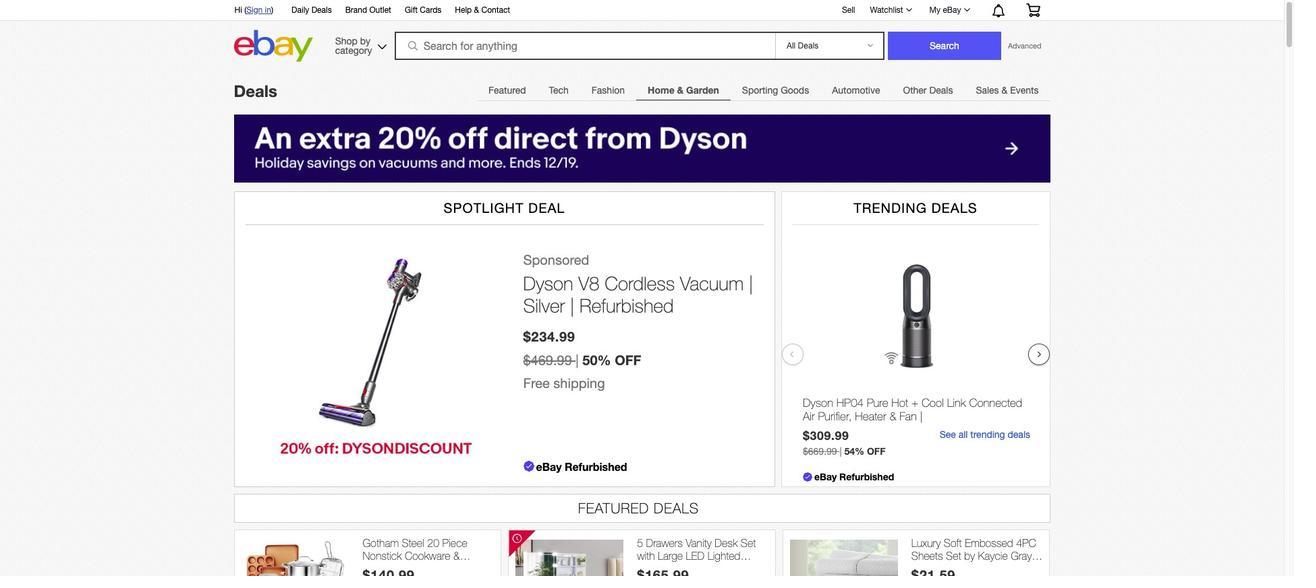 Task type: describe. For each thing, give the bounding box(es) containing it.
automotive link
[[821, 77, 892, 104]]

sponsored
[[523, 252, 589, 268]]

sales
[[976, 85, 999, 96]]

embossed
[[965, 538, 1013, 550]]

$669.99 | 54% off
[[803, 446, 885, 458]]

| inside $669.99 | 54% off
[[839, 447, 842, 458]]

gift cards
[[405, 5, 442, 15]]

tech
[[549, 85, 569, 96]]

pure
[[867, 397, 888, 410]]

air
[[803, 410, 815, 424]]

$469.99 | 50% off
[[523, 352, 641, 368]]

my
[[930, 5, 941, 15]]

deals
[[1007, 430, 1030, 441]]

drawers
[[646, 538, 683, 550]]

home & garden menu bar
[[477, 76, 1050, 104]]

deals for other deals
[[929, 85, 953, 96]]

| inside $469.99 | 50% off
[[576, 353, 579, 368]]

shipping
[[554, 376, 605, 391]]

1 horizontal spatial ebay
[[814, 472, 837, 483]]

0 horizontal spatial ebay refurbished
[[536, 461, 627, 474]]

help & contact link
[[455, 3, 510, 18]]

see
[[939, 430, 956, 441]]

sporting goods link
[[731, 77, 821, 104]]

$669.99
[[803, 447, 837, 458]]

hot
[[891, 397, 908, 410]]

refurbished up featured deals
[[565, 461, 627, 474]]

home & garden link
[[636, 77, 731, 104]]

sporting
[[742, 85, 778, 96]]

| inside dyson hp04 pure hot + cool link connected air purifier, heater & fan |
[[920, 410, 922, 424]]

dyson inside dyson hp04 pure hot + cool link connected air purifier, heater & fan |
[[803, 397, 833, 410]]

& for events
[[1002, 85, 1008, 96]]

brand outlet link
[[345, 3, 391, 18]]

sign
[[246, 5, 263, 15]]

brand outlet
[[345, 5, 391, 15]]

cards
[[420, 5, 442, 15]]

5 drawers vanity desk set with large led lighted mirror for bedroom makeup dress
[[637, 538, 760, 577]]

other deals link
[[892, 77, 965, 104]]

watchlist link
[[863, 2, 918, 18]]

sponsored dyson v8 cordless vacuum | silver | refurbished
[[523, 252, 753, 317]]

home
[[648, 84, 675, 96]]

3
[[435, 564, 441, 576]]

luxury
[[912, 538, 941, 550]]

advanced
[[1008, 42, 1042, 50]]

goods
[[781, 85, 809, 96]]

help & contact
[[455, 5, 510, 15]]

dyson hp04 pure hot + cool link connected air purifier, heater & fan |
[[803, 397, 1022, 424]]

shop by category
[[335, 35, 372, 56]]

sales & events link
[[965, 77, 1050, 104]]

events
[[1010, 85, 1039, 96]]

gift
[[405, 5, 418, 15]]

luxury soft embossed 4pc sheets set by kaycie gray so soft collection
[[912, 538, 1036, 576]]

outlet
[[369, 5, 391, 15]]

set inside luxury soft embossed 4pc sheets set by kaycie gray so soft collection
[[946, 551, 961, 563]]

sell
[[842, 5, 855, 15]]

tech link
[[537, 77, 580, 104]]

see all trending deals link
[[939, 430, 1030, 441]]

spotlight
[[444, 200, 524, 216]]

collection
[[948, 564, 992, 576]]

(
[[244, 5, 246, 15]]

sign in link
[[246, 5, 271, 15]]

in
[[265, 5, 271, 15]]

shop
[[335, 35, 358, 46]]

deals for daily deals
[[311, 5, 332, 15]]

watchlist
[[870, 5, 903, 15]]

large
[[658, 551, 683, 563]]

spotlight deal
[[444, 200, 565, 216]]

| right vacuum
[[749, 272, 753, 295]]

lighted
[[708, 551, 740, 563]]

gotham
[[363, 538, 399, 550]]

1 vertical spatial soft
[[927, 564, 945, 576]]

shop by category button
[[329, 30, 390, 59]]

hi ( sign in )
[[234, 5, 273, 15]]

& inside 'gotham steel 20 piece nonstick cookware & bakeware set - 3 available colors'
[[453, 551, 460, 563]]

deals link
[[234, 82, 277, 101]]

garden
[[686, 84, 719, 96]]

free shipping
[[523, 376, 605, 391]]

free
[[523, 376, 550, 391]]

refurbished inside sponsored dyson v8 cordless vacuum | silver | refurbished
[[580, 295, 674, 317]]

advanced link
[[1001, 32, 1048, 59]]

deals for featured deals
[[654, 501, 699, 517]]

with
[[637, 551, 655, 563]]

$469.99
[[523, 353, 572, 368]]

featured for featured deals
[[578, 501, 649, 517]]

$234.99
[[523, 329, 575, 345]]

4pc
[[1016, 538, 1036, 550]]



Task type: locate. For each thing, give the bounding box(es) containing it.
my ebay link
[[922, 2, 976, 18]]

soft right luxury on the right bottom
[[944, 538, 962, 550]]

1 vertical spatial dyson
[[803, 397, 833, 410]]

account navigation
[[227, 0, 1050, 21]]

0 horizontal spatial ebay
[[536, 461, 562, 474]]

fan
[[899, 410, 917, 424]]

heater
[[855, 410, 886, 424]]

1 vertical spatial by
[[964, 551, 975, 563]]

1 horizontal spatial featured
[[578, 501, 649, 517]]

v8
[[579, 272, 600, 295]]

featured inside 'link'
[[489, 85, 526, 96]]

fashion link
[[580, 77, 636, 104]]

featured up 5
[[578, 501, 649, 517]]

piece
[[442, 538, 467, 550]]

featured for featured
[[489, 85, 526, 96]]

set inside the 5 drawers vanity desk set with large led lighted mirror for bedroom makeup dress
[[741, 538, 756, 550]]

off for 50% off
[[615, 352, 641, 368]]

-
[[428, 564, 432, 576]]

1 horizontal spatial ebay refurbished
[[814, 472, 894, 483]]

0 vertical spatial set
[[741, 538, 756, 550]]

kaycie
[[978, 551, 1008, 563]]

featured left tech link
[[489, 85, 526, 96]]

& for contact
[[474, 5, 479, 15]]

deals for trending deals
[[931, 200, 978, 216]]

set inside 'gotham steel 20 piece nonstick cookware & bakeware set - 3 available colors'
[[410, 564, 425, 576]]

off right 50%
[[615, 352, 641, 368]]

daily deals link
[[292, 3, 332, 18]]

1 vertical spatial set
[[946, 551, 961, 563]]

| left 54%
[[839, 447, 842, 458]]

gotham steel 20 piece nonstick cookware & bakeware set - 3 available colors link
[[363, 538, 494, 577]]

an extra 20% off direct from dyson holiday savings on vacuums and more. ends 12/19. image
[[234, 115, 1050, 183]]

$309.99
[[803, 429, 849, 443]]

& for garden
[[677, 84, 684, 96]]

featured link
[[477, 77, 537, 104]]

50%
[[583, 352, 611, 368]]

led
[[686, 551, 705, 563]]

deal
[[528, 200, 565, 216]]

dyson inside sponsored dyson v8 cordless vacuum | silver | refurbished
[[523, 272, 573, 295]]

Search for anything text field
[[397, 33, 773, 59]]

0 vertical spatial off
[[615, 352, 641, 368]]

my ebay
[[930, 5, 961, 15]]

0 vertical spatial soft
[[944, 538, 962, 550]]

ebay refurbished
[[536, 461, 627, 474], [814, 472, 894, 483]]

0 horizontal spatial dyson
[[523, 272, 573, 295]]

mirror
[[637, 564, 662, 576]]

1 horizontal spatial by
[[964, 551, 975, 563]]

contact
[[481, 5, 510, 15]]

for
[[665, 564, 677, 576]]

1 vertical spatial featured
[[578, 501, 649, 517]]

hp04
[[836, 397, 863, 410]]

ebay
[[943, 5, 961, 15], [536, 461, 562, 474], [814, 472, 837, 483]]

54%
[[844, 446, 864, 458]]

dyson up air
[[803, 397, 833, 410]]

colors
[[363, 577, 392, 577]]

fashion
[[592, 85, 625, 96]]

0 horizontal spatial by
[[360, 35, 371, 46]]

other deals
[[903, 85, 953, 96]]

help
[[455, 5, 472, 15]]

& right 'sales'
[[1002, 85, 1008, 96]]

luxury soft embossed 4pc sheets set by kaycie gray so soft collection link
[[912, 538, 1043, 576]]

& left fan at the right bottom of page
[[889, 410, 896, 424]]

silver
[[523, 295, 565, 317]]

& right the home
[[677, 84, 684, 96]]

1 horizontal spatial off
[[867, 446, 885, 458]]

1 vertical spatial off
[[867, 446, 885, 458]]

ebay inside the my ebay link
[[943, 5, 961, 15]]

dyson up silver
[[523, 272, 573, 295]]

| right silver
[[570, 295, 574, 317]]

soft
[[944, 538, 962, 550], [927, 564, 945, 576]]

& right help
[[474, 5, 479, 15]]

gotham steel 20 piece nonstick cookware & bakeware set - 3 available colors
[[363, 538, 483, 577]]

off for 54% off
[[867, 446, 885, 458]]

off right 54%
[[867, 446, 885, 458]]

sales & events
[[976, 85, 1039, 96]]

brand
[[345, 5, 367, 15]]

dyson
[[523, 272, 573, 295], [803, 397, 833, 410]]

available
[[444, 564, 483, 576]]

makeup
[[724, 564, 760, 576]]

refurbished down 54%
[[839, 472, 894, 483]]

featured
[[489, 85, 526, 96], [578, 501, 649, 517]]

cordless
[[605, 272, 675, 295]]

set up collection
[[946, 551, 961, 563]]

0 horizontal spatial set
[[410, 564, 425, 576]]

trending
[[970, 430, 1005, 441]]

gift cards link
[[405, 3, 442, 18]]

daily
[[292, 5, 309, 15]]

dyson hp04 pure hot + cool link connected air purifier, heater & fan | link
[[803, 397, 1030, 427]]

5 drawers vanity desk set with large led lighted mirror for bedroom makeup dress link
[[637, 538, 768, 577]]

shop by category banner
[[227, 0, 1050, 65]]

gray
[[1011, 551, 1032, 563]]

0 horizontal spatial off
[[615, 352, 641, 368]]

none submit inside shop by category banner
[[888, 32, 1001, 60]]

dyson v8 cordless vacuum | silver | refurbished link
[[523, 272, 761, 318]]

by inside shop by category
[[360, 35, 371, 46]]

2 vertical spatial set
[[410, 564, 425, 576]]

& inside 'account' navigation
[[474, 5, 479, 15]]

0 vertical spatial dyson
[[523, 272, 573, 295]]

category
[[335, 45, 372, 56]]

by up collection
[[964, 551, 975, 563]]

by right shop
[[360, 35, 371, 46]]

0 vertical spatial by
[[360, 35, 371, 46]]

home & garden tab list
[[477, 76, 1050, 104]]

)
[[271, 5, 273, 15]]

link
[[947, 397, 966, 410]]

other
[[903, 85, 927, 96]]

|
[[749, 272, 753, 295], [570, 295, 574, 317], [576, 353, 579, 368], [920, 410, 922, 424], [839, 447, 842, 458]]

nonstick
[[363, 551, 402, 563]]

automotive
[[832, 85, 880, 96]]

None submit
[[888, 32, 1001, 60]]

desk
[[715, 538, 738, 550]]

connected
[[969, 397, 1022, 410]]

1 horizontal spatial dyson
[[803, 397, 833, 410]]

sporting goods
[[742, 85, 809, 96]]

& down piece
[[453, 551, 460, 563]]

bakeware
[[363, 564, 407, 576]]

sell link
[[836, 5, 861, 15]]

trending
[[854, 200, 927, 216]]

vanity
[[686, 538, 712, 550]]

hi
[[234, 5, 242, 15]]

set right desk at the right bottom of page
[[741, 538, 756, 550]]

set left - in the left bottom of the page
[[410, 564, 425, 576]]

0 horizontal spatial featured
[[489, 85, 526, 96]]

your shopping cart image
[[1025, 3, 1041, 17]]

soft down sheets
[[927, 564, 945, 576]]

5
[[637, 538, 643, 550]]

1 horizontal spatial set
[[741, 538, 756, 550]]

dress
[[637, 577, 663, 577]]

refurbished
[[580, 295, 674, 317], [565, 461, 627, 474], [839, 472, 894, 483]]

deals
[[311, 5, 332, 15], [234, 82, 277, 101], [929, 85, 953, 96], [931, 200, 978, 216], [654, 501, 699, 517]]

| left 50%
[[576, 353, 579, 368]]

daily deals
[[292, 5, 332, 15]]

2 horizontal spatial ebay
[[943, 5, 961, 15]]

vacuum
[[680, 272, 744, 295]]

2 horizontal spatial set
[[946, 551, 961, 563]]

0 vertical spatial featured
[[489, 85, 526, 96]]

cool
[[921, 397, 944, 410]]

by inside luxury soft embossed 4pc sheets set by kaycie gray so soft collection
[[964, 551, 975, 563]]

deals inside home & garden menu bar
[[929, 85, 953, 96]]

| right fan at the right bottom of page
[[920, 410, 922, 424]]

refurbished down cordless
[[580, 295, 674, 317]]

& inside dyson hp04 pure hot + cool link connected air purifier, heater & fan |
[[889, 410, 896, 424]]

deals inside 'account' navigation
[[311, 5, 332, 15]]



Task type: vqa. For each thing, say whether or not it's contained in the screenshot.
Outlet
yes



